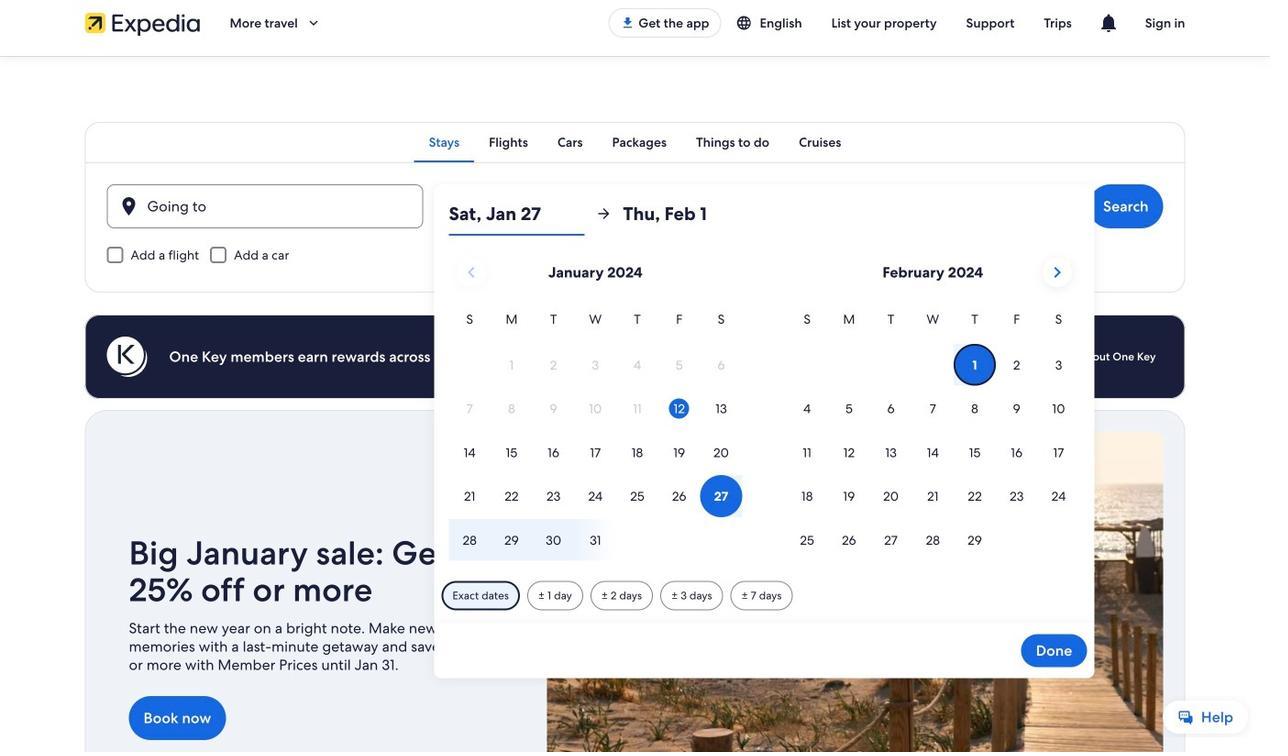 Task type: vqa. For each thing, say whether or not it's contained in the screenshot.
directional Icon
yes



Task type: locate. For each thing, give the bounding box(es) containing it.
more travel image
[[305, 15, 322, 31]]

previous month image
[[460, 261, 482, 283]]

february 2024 element
[[786, 309, 1080, 563]]

january 2024 element
[[449, 309, 742, 563]]

download the app button image
[[620, 16, 635, 30]]

tab list
[[85, 122, 1186, 162]]

communication center icon image
[[1098, 12, 1120, 34]]

application
[[449, 250, 1080, 563]]

main content
[[0, 56, 1270, 752]]



Task type: describe. For each thing, give the bounding box(es) containing it.
today element
[[669, 399, 690, 419]]

next month image
[[1046, 261, 1068, 283]]

expedia logo image
[[85, 10, 200, 36]]

small image
[[736, 15, 760, 31]]

directional image
[[596, 205, 612, 222]]



